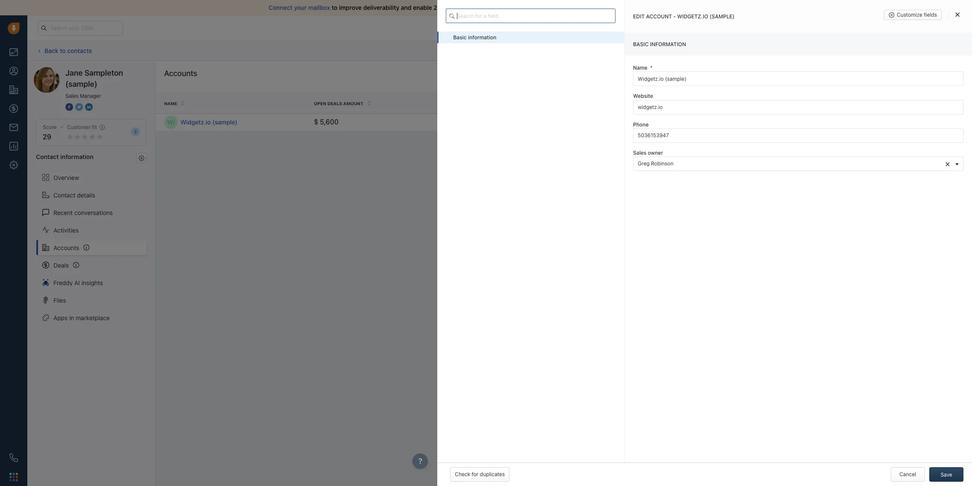 Task type: vqa. For each thing, say whether or not it's contained in the screenshot.
29 button
yes



Task type: locate. For each thing, give the bounding box(es) containing it.
recent
[[53, 209, 73, 216]]

overview
[[53, 174, 79, 181]]

greg robinson
[[638, 160, 674, 167]]

last contacted time
[[622, 101, 675, 106]]

1 horizontal spatial name
[[633, 65, 648, 71]]

Phone text field
[[633, 128, 964, 143]]

last
[[622, 101, 634, 106]]

1 vertical spatial information
[[650, 41, 686, 48]]

call button
[[659, 43, 685, 58]]

mng settings image
[[139, 155, 145, 161]]

0 vertical spatial information
[[468, 34, 497, 41]]

0 horizontal spatial (sample)
[[65, 80, 97, 89]]

start
[[666, 4, 679, 11]]

0 vertical spatial widgetz.io
[[678, 13, 709, 20]]

0 horizontal spatial name
[[164, 101, 177, 106]]

information down the email on the top of page
[[468, 34, 497, 41]]

to up account
[[659, 4, 664, 11]]

check
[[455, 471, 470, 478]]

to inside back to contacts link
[[60, 47, 66, 54]]

0 horizontal spatial your
[[294, 4, 307, 11]]

customize
[[897, 12, 923, 18]]

2 vertical spatial information
[[60, 153, 94, 161]]

email
[[637, 47, 650, 54]]

customer fit
[[67, 124, 97, 130]]

name inside × dialog
[[633, 65, 648, 71]]

sales
[[65, 93, 78, 99], [633, 150, 647, 156]]

1 horizontal spatial accounts
[[164, 69, 197, 78]]

0 horizontal spatial contacts
[[67, 47, 92, 54]]

contact up recent
[[53, 191, 75, 199]]

conversations
[[74, 209, 113, 216]]

your right the all
[[563, 4, 575, 11]]

*
[[650, 65, 653, 71]]

customize fields button
[[884, 10, 942, 20]]

contact for contact information
[[36, 153, 59, 161]]

add account button
[[916, 69, 964, 84]]

1 vertical spatial (sample)
[[65, 80, 97, 89]]

email
[[475, 4, 490, 11]]

0 horizontal spatial to
[[60, 47, 66, 54]]

name
[[633, 65, 648, 71], [164, 101, 177, 106]]

scratch.
[[696, 4, 719, 11]]

widgetz.io
[[678, 13, 709, 20], [180, 119, 211, 126]]

1 horizontal spatial (sample)
[[212, 119, 238, 126]]

contacts inside back to contacts link
[[67, 47, 92, 54]]

cancel button
[[891, 467, 925, 482]]

0 vertical spatial sales
[[65, 93, 78, 99]]

1 horizontal spatial information
[[468, 34, 497, 41]]

None search field
[[446, 9, 616, 23]]

facebook circled image
[[65, 103, 73, 112]]

3 days ago
[[622, 119, 649, 125]]

29 button
[[43, 133, 51, 141]]

sales up greg
[[633, 150, 647, 156]]

1 vertical spatial contacts
[[798, 101, 822, 106]]

phone element
[[5, 450, 22, 467]]

time
[[664, 101, 675, 106]]

import all your sales data link
[[535, 4, 607, 11]]

from
[[681, 4, 694, 11]]

basic down search image in the top of the page
[[453, 34, 467, 41]]

1 vertical spatial name
[[164, 101, 177, 106]]

score 29
[[43, 124, 57, 141]]

0 horizontal spatial sales
[[65, 93, 78, 99]]

sales up facebook circled "image"
[[65, 93, 78, 99]]

1 vertical spatial contact
[[53, 191, 75, 199]]

close image
[[956, 12, 960, 17]]

1 your from the left
[[294, 4, 307, 11]]

name for name *
[[633, 65, 648, 71]]

open
[[314, 101, 326, 106]]

information up 'overview' on the top left of the page
[[60, 153, 94, 161]]

0 horizontal spatial basic
[[453, 34, 467, 41]]

1 vertical spatial sales
[[633, 150, 647, 156]]

for
[[472, 471, 479, 478]]

to
[[332, 4, 338, 11], [659, 4, 664, 11], [60, 47, 66, 54]]

contact
[[36, 153, 59, 161], [53, 191, 75, 199]]

1 vertical spatial widgetz.io
[[180, 119, 211, 126]]

contact for contact details
[[53, 191, 75, 199]]

customize fields
[[897, 12, 938, 18]]

jane sampleton (sample) sales manager
[[65, 68, 123, 99]]

basic up the name *
[[633, 41, 649, 48]]

your
[[294, 4, 307, 11], [563, 4, 575, 11]]

back to contacts link
[[36, 44, 92, 57]]

1 horizontal spatial to
[[332, 4, 338, 11]]

sales inside × dialog
[[633, 150, 647, 156]]

Start typing... text field
[[633, 72, 964, 86]]

account
[[646, 13, 672, 20]]

×
[[946, 159, 951, 168]]

and
[[401, 4, 412, 11]]

days
[[627, 119, 638, 125]]

deals
[[53, 262, 69, 269]]

1 horizontal spatial contacts
[[798, 101, 822, 106]]

linkedin circled image
[[85, 103, 93, 112]]

1 horizontal spatial basic information
[[633, 41, 686, 48]]

accounts
[[164, 69, 197, 78], [53, 244, 79, 251]]

2 vertical spatial (sample)
[[212, 119, 238, 126]]

fields
[[924, 12, 938, 18]]

0 vertical spatial accounts
[[164, 69, 197, 78]]

twitter circled image
[[75, 103, 83, 112]]

0 vertical spatial contact
[[36, 153, 59, 161]]

marketplace
[[76, 314, 110, 321]]

your left mailbox
[[294, 4, 307, 11]]

0 vertical spatial contacts
[[67, 47, 92, 54]]

0 vertical spatial basic information
[[453, 34, 497, 41]]

2 horizontal spatial information
[[650, 41, 686, 48]]

none search field inside × dialog
[[446, 9, 616, 23]]

-
[[674, 13, 676, 20]]

basic information
[[453, 34, 497, 41], [633, 41, 686, 48]]

3
[[622, 119, 625, 125]]

2 horizontal spatial (sample)
[[710, 13, 735, 20]]

enable
[[413, 4, 432, 11]]

1 horizontal spatial your
[[563, 4, 575, 11]]

1 horizontal spatial basic
[[633, 41, 649, 48]]

(sample) inside × dialog
[[710, 13, 735, 20]]

account
[[940, 73, 959, 80]]

freshworks switcher image
[[9, 473, 18, 481]]

owner
[[648, 150, 663, 156]]

1 vertical spatial accounts
[[53, 244, 79, 251]]

connect your mailbox to improve deliverability and enable 2-way sync of email conversations. import all your sales data so you don't have to start from scratch.
[[269, 4, 719, 11]]

0 vertical spatial (sample)
[[710, 13, 735, 20]]

contact details
[[53, 191, 95, 199]]

amount
[[343, 101, 363, 106]]

0 vertical spatial name
[[633, 65, 648, 71]]

so
[[607, 4, 614, 11]]

save
[[941, 472, 953, 478]]

contact down 29
[[36, 153, 59, 161]]

1 vertical spatial basic information
[[633, 41, 686, 48]]

information right email
[[650, 41, 686, 48]]

sales
[[577, 4, 592, 11]]

(sample)
[[710, 13, 735, 20], [65, 80, 97, 89], [212, 119, 238, 126]]

improve
[[339, 4, 362, 11]]

0 horizontal spatial accounts
[[53, 244, 79, 251]]

contacts down search your crm... text box
[[67, 47, 92, 54]]

0 vertical spatial basic
[[453, 34, 467, 41]]

1 horizontal spatial sales
[[633, 150, 647, 156]]

to right mailbox
[[332, 4, 338, 11]]

1 horizontal spatial widgetz.io
[[678, 13, 709, 20]]

2 horizontal spatial to
[[659, 4, 664, 11]]

contacts right related
[[798, 101, 822, 106]]

to right back
[[60, 47, 66, 54]]



Task type: describe. For each thing, give the bounding box(es) containing it.
greg
[[638, 160, 650, 167]]

phone
[[633, 121, 649, 128]]

edit account - widgetz.io (sample)
[[633, 13, 735, 20]]

cancel
[[900, 471, 917, 478]]

Website url field
[[633, 100, 964, 114]]

deals
[[328, 101, 342, 106]]

email button
[[624, 43, 655, 58]]

add
[[929, 73, 938, 80]]

files
[[53, 297, 66, 304]]

customer
[[67, 124, 91, 130]]

don't
[[627, 4, 642, 11]]

apps
[[53, 314, 68, 321]]

open deals amount
[[314, 101, 363, 106]]

apps in marketplace
[[53, 314, 110, 321]]

activities
[[53, 226, 79, 234]]

data
[[593, 4, 606, 11]]

in
[[69, 314, 74, 321]]

freddy
[[53, 279, 73, 286]]

2 your from the left
[[563, 4, 575, 11]]

jane
[[65, 68, 83, 77]]

0 horizontal spatial widgetz.io
[[180, 119, 211, 126]]

deliverability
[[363, 4, 400, 11]]

$ 5,600
[[314, 118, 339, 126]]

name for name
[[164, 101, 177, 106]]

save button
[[930, 467, 964, 482]]

connect your mailbox link
[[269, 4, 332, 11]]

insights
[[81, 279, 103, 286]]

related
[[776, 101, 796, 106]]

contacted
[[635, 101, 663, 106]]

conversations.
[[492, 4, 533, 11]]

search image
[[450, 12, 458, 20]]

Search for a field text field
[[446, 9, 616, 23]]

ago
[[640, 119, 649, 125]]

call link
[[659, 43, 685, 58]]

sales owner
[[633, 150, 663, 156]]

add account
[[929, 73, 959, 80]]

duplicates
[[480, 471, 505, 478]]

details
[[77, 191, 95, 199]]

freddy ai insights
[[53, 279, 103, 286]]

mailbox
[[308, 4, 330, 11]]

all
[[555, 4, 561, 11]]

have
[[644, 4, 657, 11]]

0 horizontal spatial information
[[60, 153, 94, 161]]

ai
[[74, 279, 80, 286]]

sync
[[453, 4, 466, 11]]

5,600
[[320, 118, 339, 126]]

1 vertical spatial basic
[[633, 41, 649, 48]]

website
[[633, 93, 653, 99]]

connect
[[269, 4, 293, 11]]

× dialog
[[438, 0, 973, 486]]

contact information
[[36, 153, 94, 161]]

Search your CRM... text field
[[38, 21, 123, 35]]

import
[[535, 4, 553, 11]]

check for duplicates button
[[450, 467, 510, 482]]

(sample) inside "widgetz.io (sample)" link
[[212, 119, 238, 126]]

(sample) inside jane sampleton (sample) sales manager
[[65, 80, 97, 89]]

0 horizontal spatial basic information
[[453, 34, 497, 41]]

basic information link
[[438, 32, 624, 43]]

call
[[672, 47, 681, 54]]

robinson
[[651, 160, 674, 167]]

recent conversations
[[53, 209, 113, 216]]

you
[[616, 4, 626, 11]]

2-
[[434, 4, 440, 11]]

widgetz.io (sample)
[[180, 119, 238, 126]]

fit
[[92, 124, 97, 130]]

widgetz.io inside × dialog
[[678, 13, 709, 20]]

way
[[440, 4, 451, 11]]

sales inside jane sampleton (sample) sales manager
[[65, 93, 78, 99]]

back
[[44, 47, 58, 54]]

29
[[43, 133, 51, 141]]

manager
[[80, 93, 101, 99]]

back to contacts
[[44, 47, 92, 54]]

sampleton
[[85, 68, 123, 77]]

edit
[[633, 13, 645, 20]]

name *
[[633, 65, 653, 71]]

$
[[314, 118, 318, 126]]

widgetz.io (sample) link
[[180, 118, 306, 127]]

score
[[43, 124, 57, 130]]

phone image
[[9, 454, 18, 462]]



